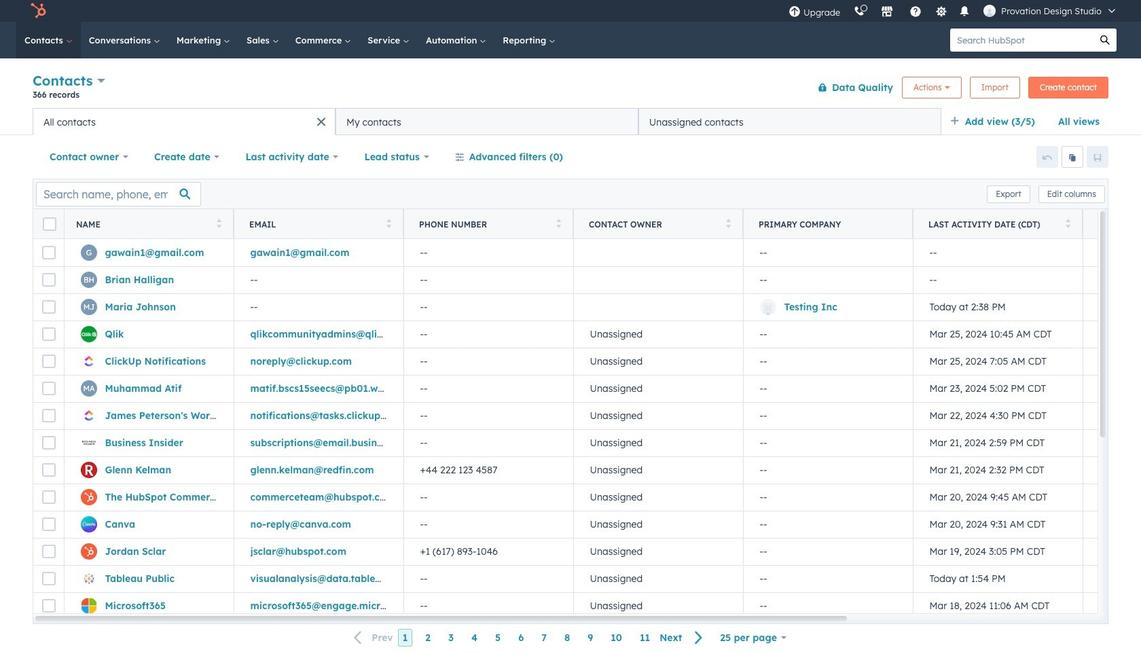 Task type: vqa. For each thing, say whether or not it's contained in the screenshot.
2nd Press to sort. image from left
yes



Task type: locate. For each thing, give the bounding box(es) containing it.
press to sort. image
[[386, 218, 391, 228], [556, 218, 561, 228], [726, 218, 731, 228], [1066, 218, 1071, 228]]

2 press to sort. element from the left
[[386, 218, 391, 230]]

2 press to sort. image from the left
[[556, 218, 561, 228]]

menu
[[782, 0, 1125, 22]]

1 press to sort. element from the left
[[216, 218, 221, 230]]

3 press to sort. image from the left
[[726, 218, 731, 228]]

column header
[[743, 209, 914, 239]]

banner
[[33, 70, 1109, 108]]

marketplaces image
[[881, 6, 894, 18]]

4 press to sort. element from the left
[[726, 218, 731, 230]]

press to sort. element
[[216, 218, 221, 230], [386, 218, 391, 230], [556, 218, 561, 230], [726, 218, 731, 230], [1066, 218, 1071, 230]]

5 press to sort. element from the left
[[1066, 218, 1071, 230]]

james peterson image
[[984, 5, 996, 17]]



Task type: describe. For each thing, give the bounding box(es) containing it.
pagination navigation
[[346, 629, 712, 647]]

3 press to sort. element from the left
[[556, 218, 561, 230]]

1 press to sort. image from the left
[[386, 218, 391, 228]]

4 press to sort. image from the left
[[1066, 218, 1071, 228]]

Search HubSpot search field
[[951, 29, 1094, 52]]

press to sort. image
[[216, 218, 221, 228]]

Search name, phone, email addresses, or company search field
[[36, 182, 201, 206]]



